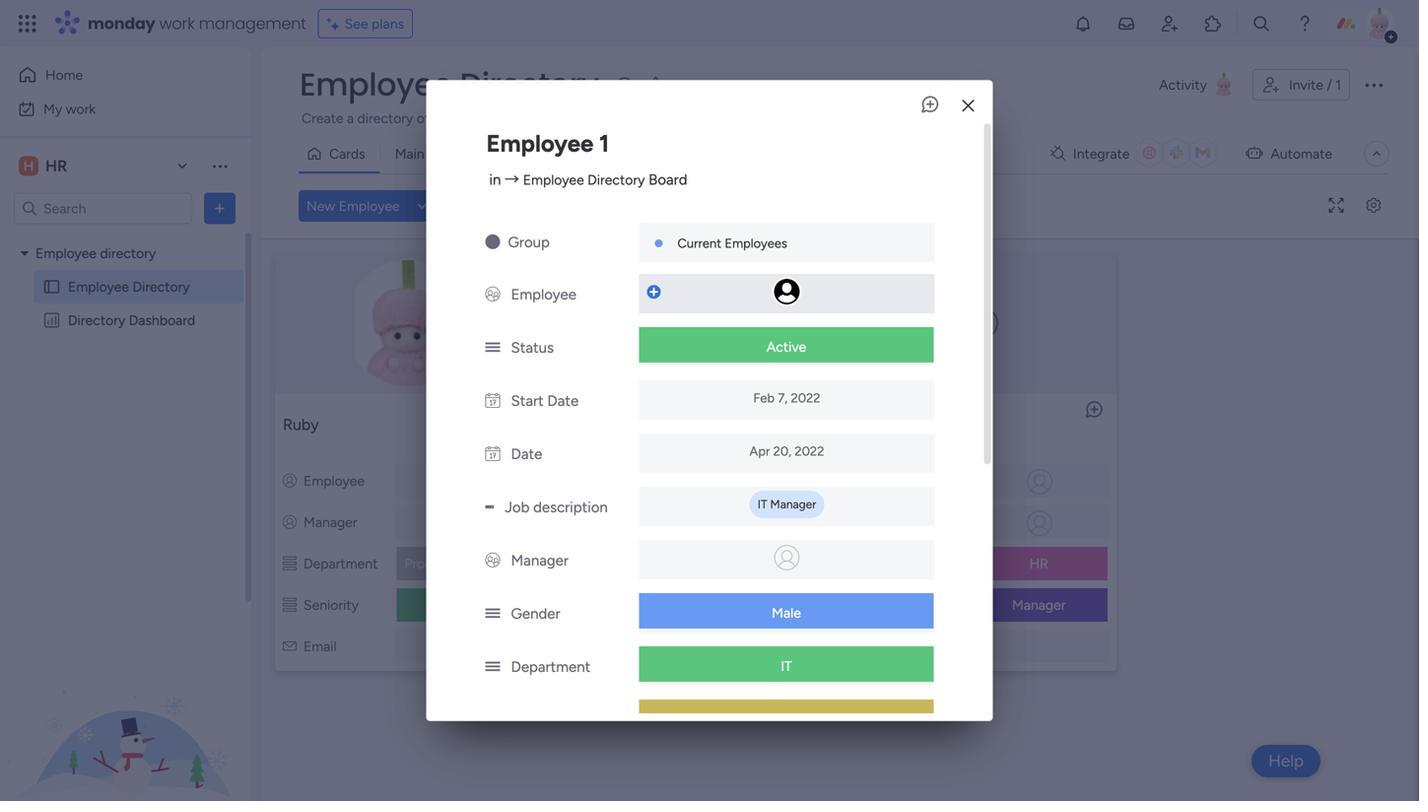 Task type: locate. For each thing, give the bounding box(es) containing it.
0 horizontal spatial see
[[345, 15, 368, 32]]

automate
[[1271, 145, 1333, 162]]

0 vertical spatial level
[[752, 597, 780, 614]]

0 horizontal spatial work
[[66, 101, 96, 117]]

employee down employee directory
[[68, 278, 129, 295]]

v2 status image
[[485, 339, 500, 357], [485, 605, 500, 623]]

2022 right the 20,
[[795, 443, 824, 459]]

current
[[678, 235, 722, 251]]

mid-level up junececi7@gmail.com link
[[724, 597, 780, 614]]

card cover image image for employee 1
[[575, 260, 816, 386]]

seniority for mid-level
[[511, 711, 570, 729]]

the right 'during'
[[783, 110, 803, 127]]

2 v2 status image from the top
[[485, 605, 500, 623]]

dapulse date column image
[[485, 392, 500, 410], [485, 445, 500, 463]]

1 horizontal spatial date
[[547, 392, 579, 410]]

can
[[935, 110, 957, 127]]

employee directory up directory dashboard on the left top of page
[[68, 278, 190, 295]]

employee left "3"
[[857, 415, 927, 434]]

0 vertical spatial date
[[547, 392, 579, 410]]

0 horizontal spatial it
[[758, 497, 767, 511]]

automation
[[1253, 110, 1324, 127]]

1 vertical spatial see
[[899, 109, 922, 126]]

hired
[[705, 110, 737, 127]]

home
[[45, 67, 83, 83]]

1 vertical spatial mid-
[[758, 711, 787, 728]]

1 vertical spatial v2 status image
[[485, 711, 500, 729]]

it down junececi7@gmail.com
[[781, 658, 792, 674]]

help image
[[1295, 14, 1315, 34]]

invite members image
[[1160, 14, 1180, 34]]

employee directory
[[300, 63, 599, 106], [68, 278, 190, 295]]

1 vertical spatial level
[[787, 711, 815, 728]]

0 horizontal spatial hr
[[45, 157, 67, 175]]

2 v2 status image from the top
[[485, 711, 500, 729]]

public dashboard image
[[42, 311, 61, 330]]

new employee button
[[299, 190, 408, 222]]

mid- down junececi7@gmail.com link
[[758, 711, 787, 728]]

1 horizontal spatial directory
[[357, 110, 413, 127]]

directory left "board"
[[588, 171, 645, 188]]

dapulse date column image left start
[[485, 392, 500, 410]]

v2 dropdown column image
[[485, 499, 494, 516]]

see more
[[899, 109, 958, 126]]

0 vertical spatial work
[[159, 12, 195, 34]]

0 horizontal spatial mid-
[[724, 597, 752, 614]]

board
[[1154, 110, 1190, 127]]

employee 1 down start date
[[570, 415, 650, 434]]

v2 status outline image for seniority
[[857, 597, 871, 614]]

employee 1 inside dialog
[[486, 129, 609, 158]]

the
[[783, 110, 803, 127], [1230, 110, 1250, 127]]

v2 email column image
[[283, 638, 297, 655], [857, 638, 871, 655]]

ruby anderson image
[[1364, 8, 1396, 39]]

1 horizontal spatial v2 status outline image
[[857, 597, 871, 614]]

level
[[752, 597, 780, 614], [787, 711, 815, 728]]

0 horizontal spatial card cover image image
[[288, 260, 529, 386]]

v2 status outline image
[[283, 555, 297, 572], [857, 597, 871, 614]]

0 horizontal spatial employee directory
[[68, 278, 190, 295]]

employee inside in → employee directory board
[[523, 171, 584, 188]]

1 vertical spatial it
[[781, 658, 792, 674]]

employee
[[300, 63, 452, 106], [486, 129, 594, 158], [523, 171, 584, 188], [339, 198, 400, 214], [35, 245, 97, 262], [68, 278, 129, 295], [511, 286, 577, 303], [570, 415, 640, 434], [857, 415, 927, 434], [304, 473, 365, 489], [591, 473, 652, 489], [878, 473, 939, 489]]

0 vertical spatial employee directory
[[300, 63, 599, 106]]

add to favorites image
[[646, 74, 666, 94]]

1 horizontal spatial see
[[899, 109, 922, 126]]

1 horizontal spatial 1
[[644, 415, 650, 434]]

seniority for executive
[[304, 597, 359, 614]]

date right start
[[547, 392, 579, 410]]

1 v2 status image from the top
[[485, 339, 500, 357]]

0 vertical spatial 2022
[[791, 390, 821, 406]]

option
[[0, 236, 251, 240]]

employee 1
[[486, 129, 609, 158], [570, 415, 650, 434]]

1 horizontal spatial level
[[787, 711, 815, 728]]

directory up dashboard on the top left of page
[[132, 278, 190, 295]]

dapulse date column image up v2 dropdown column image
[[485, 445, 500, 463]]

mid-
[[724, 597, 752, 614], [758, 711, 787, 728]]

v2 status image
[[485, 658, 500, 676], [485, 711, 500, 729]]

search everything image
[[1252, 14, 1271, 34]]

employee right →
[[523, 171, 584, 188]]

directory down "search in workspace" field
[[100, 245, 156, 262]]

see inside button
[[345, 15, 368, 32]]

level inside employee 1 dialog
[[787, 711, 815, 728]]

v2 multiple person column image
[[485, 286, 500, 303], [485, 552, 500, 570]]

directory
[[460, 63, 599, 106], [588, 171, 645, 188], [132, 278, 190, 295], [68, 312, 125, 329]]

0 vertical spatial v2 status image
[[485, 658, 500, 676]]

dapulse person column image
[[570, 514, 584, 531], [857, 514, 871, 531]]

new employee
[[307, 198, 400, 214]]

1 horizontal spatial work
[[159, 12, 195, 34]]

employee down past
[[486, 129, 594, 158]]

0 horizontal spatial the
[[783, 110, 803, 127]]

0 horizontal spatial date
[[511, 445, 542, 463]]

1 vertical spatial date
[[511, 445, 542, 463]]

seniority
[[304, 597, 359, 614], [591, 597, 646, 614], [878, 597, 933, 614], [511, 711, 570, 729]]

2 dapulse date column image from the top
[[485, 445, 500, 463]]

date
[[547, 392, 579, 410], [511, 445, 542, 463]]

start date
[[511, 392, 579, 410]]

0 vertical spatial hr
[[45, 157, 67, 175]]

v2 multiple person column image down v2 sun image at the top left of the page
[[485, 286, 500, 303]]

0 vertical spatial mid-
[[724, 597, 752, 614]]

0 horizontal spatial 1
[[599, 129, 609, 158]]

1 dapulse person column image from the left
[[570, 514, 584, 531]]

1 vertical spatial work
[[66, 101, 96, 117]]

1 vertical spatial 2022
[[795, 443, 824, 459]]

dapulse person column image down employee 3
[[857, 473, 871, 489]]

0 vertical spatial 1
[[1336, 76, 1341, 93]]

2 horizontal spatial card cover image image
[[967, 308, 999, 339]]

v2 status image left gender
[[485, 605, 500, 623]]

mid- up junececi7@gmail.com
[[724, 597, 752, 614]]

settings image
[[1358, 199, 1390, 213]]

work for my
[[66, 101, 96, 117]]

see left plans
[[345, 15, 368, 32]]

email
[[304, 638, 337, 655], [878, 638, 911, 655], [469, 640, 500, 655]]

employee right new
[[339, 198, 400, 214]]

employee 3
[[857, 415, 939, 434]]

card cover image image
[[288, 260, 529, 386], [575, 260, 816, 386], [967, 308, 999, 339]]

more
[[926, 109, 958, 126]]

invite / 1
[[1289, 76, 1341, 93]]

0 horizontal spatial v2 email column image
[[283, 638, 297, 655]]

inbox image
[[1117, 14, 1136, 34]]

my work
[[43, 101, 96, 117]]

1 horizontal spatial hr
[[1030, 555, 1049, 572]]

work right monday
[[159, 12, 195, 34]]

2 v2 multiple person column image from the top
[[485, 552, 500, 570]]

workspace selection element
[[19, 154, 70, 178]]

employee directory up the current
[[300, 63, 599, 106]]

autopilot image
[[1246, 140, 1263, 165]]

0 vertical spatial v2 multiple person column image
[[485, 286, 500, 303]]

0 horizontal spatial dapulse person column image
[[570, 514, 584, 531]]

v2 status image for gender
[[485, 605, 500, 623]]

1 horizontal spatial the
[[1230, 110, 1250, 127]]

employee 1 down employees. at the left top
[[486, 129, 609, 158]]

1 horizontal spatial v2 email column image
[[857, 638, 871, 655]]

work inside button
[[66, 101, 96, 117]]

2 dapulse person column image from the left
[[857, 514, 871, 531]]

0 vertical spatial dapulse date column image
[[485, 392, 500, 410]]

seniority inside employee 1 dialog
[[511, 711, 570, 729]]

0 horizontal spatial level
[[752, 597, 780, 614]]

1
[[1336, 76, 1341, 93], [599, 129, 609, 158], [644, 415, 650, 434]]

1 vertical spatial hr
[[1030, 555, 1049, 572]]

mid- inside row group
[[724, 597, 752, 614]]

plans
[[372, 15, 404, 32]]

1 vertical spatial mid-level
[[758, 711, 815, 728]]

2 horizontal spatial email
[[878, 638, 911, 655]]

1 vertical spatial 1
[[599, 129, 609, 158]]

1 vertical spatial dapulse date column image
[[485, 445, 500, 463]]

1 horizontal spatial dapulse person column image
[[857, 514, 871, 531]]

dapulse person column image for ruby
[[283, 473, 297, 489]]

apr 20, 2022
[[750, 443, 824, 459]]

1 horizontal spatial mid-
[[758, 711, 787, 728]]

v2 status image for status
[[485, 339, 500, 357]]

1 horizontal spatial it
[[781, 658, 792, 674]]

monday work management
[[88, 12, 306, 34]]

in → employee directory board
[[489, 171, 688, 189]]

dashboard
[[129, 312, 195, 329]]

during
[[740, 110, 779, 127]]

0 vertical spatial it
[[758, 497, 767, 511]]

group
[[508, 233, 550, 251]]

current
[[433, 110, 478, 127]]

manager
[[770, 497, 816, 511], [304, 514, 357, 531], [591, 514, 644, 531], [878, 514, 932, 531], [511, 552, 569, 570], [1012, 597, 1066, 614]]

employee up description
[[591, 473, 652, 489]]

hr inside workspace selection element
[[45, 157, 67, 175]]

department for it
[[511, 658, 591, 676]]

1 vertical spatial v2 multiple person column image
[[485, 552, 500, 570]]

directory dashboard
[[68, 312, 195, 329]]

1 dapulse date column image from the top
[[485, 392, 500, 410]]

v2 status outline image for department
[[283, 555, 297, 572]]

0 horizontal spatial v2 status outline image
[[283, 555, 297, 572]]

mid-level
[[724, 597, 780, 614], [758, 711, 815, 728]]

employees
[[725, 235, 788, 251]]

employee down employee 3
[[878, 473, 939, 489]]

department inside employee 1 dialog
[[511, 658, 591, 676]]

0 vertical spatial directory
[[357, 110, 413, 127]]

2 v2 email column image from the left
[[857, 638, 871, 655]]

see
[[345, 15, 368, 32], [899, 109, 922, 126]]

moved
[[1066, 110, 1108, 127]]

0 vertical spatial see
[[345, 15, 368, 32]]

directory inside in → employee directory board
[[588, 171, 645, 188]]

male
[[772, 605, 801, 621]]

see for see more
[[899, 109, 922, 126]]

dapulse person column image for employee 3
[[857, 514, 871, 531]]

department for production management
[[304, 555, 378, 572]]

2 the from the left
[[1230, 110, 1250, 127]]

1 v2 status image from the top
[[485, 658, 500, 676]]

invite / 1 button
[[1253, 69, 1350, 101]]

seniority for manager
[[878, 597, 933, 614]]

employee up the a
[[300, 63, 452, 106]]

0 vertical spatial v2 status outline image
[[283, 555, 297, 572]]

1 vertical spatial v2 status outline image
[[857, 597, 871, 614]]

v2 multiple person column image up executive
[[485, 552, 500, 570]]

current employees
[[678, 235, 788, 251]]

2022
[[791, 390, 821, 406], [795, 443, 824, 459]]

main table
[[395, 145, 460, 162]]

dapulse person column image for employee 3
[[857, 473, 871, 489]]

work
[[159, 12, 195, 34], [66, 101, 96, 117]]

employee down group
[[511, 286, 577, 303]]

row group
[[265, 243, 1413, 685]]

see inside see more link
[[899, 109, 922, 126]]

2 horizontal spatial 1
[[1336, 76, 1341, 93]]

1 the from the left
[[783, 110, 803, 127]]

1 vertical spatial v2 status image
[[485, 605, 500, 623]]

the right using
[[1230, 110, 1250, 127]]

level up junececi7@gmail.com link
[[752, 597, 780, 614]]

0 horizontal spatial directory
[[100, 245, 156, 262]]

0 horizontal spatial email
[[304, 638, 337, 655]]

dapulse person column image
[[283, 473, 297, 489], [857, 473, 871, 489], [283, 514, 297, 531]]

0 vertical spatial employee 1
[[486, 129, 609, 158]]

1 horizontal spatial card cover image image
[[575, 260, 816, 386]]

1 v2 email column image from the left
[[283, 638, 297, 655]]

v2 status image left "status"
[[485, 339, 500, 357]]

1 v2 multiple person column image from the top
[[485, 286, 500, 303]]

0 vertical spatial mid-level
[[724, 597, 780, 614]]

mid-level inside employee 1 dialog
[[758, 711, 815, 728]]

a
[[347, 110, 354, 127]]

1 vertical spatial employee directory
[[68, 278, 190, 295]]

be
[[1047, 110, 1062, 127]]

work right my
[[66, 101, 96, 117]]

department
[[304, 555, 378, 572], [591, 555, 665, 572], [878, 555, 952, 572], [511, 658, 591, 676]]

public board image
[[42, 277, 61, 296]]

/
[[1327, 76, 1332, 93]]

v2 status outline image up v2 status outline icon
[[283, 555, 297, 572]]

date down start
[[511, 445, 542, 463]]

level down junececi7@gmail.com link
[[787, 711, 815, 728]]

v2 status outline image right male
[[857, 597, 871, 614]]

2022 right "7,"
[[791, 390, 821, 406]]

list box
[[0, 233, 251, 603]]

it for it manager
[[758, 497, 767, 511]]

it
[[758, 497, 767, 511], [781, 658, 792, 674]]

1 vertical spatial directory
[[100, 245, 156, 262]]

dapulse person column image for employee 1
[[570, 514, 584, 531]]

v2 multiple person column image for manager
[[485, 552, 500, 570]]

it for it
[[781, 658, 792, 674]]

dapulse person column image down the ruby
[[283, 473, 297, 489]]

directory right the a
[[357, 110, 413, 127]]

apr
[[750, 443, 770, 459]]

it down apr
[[758, 497, 767, 511]]

0 vertical spatial v2 status image
[[485, 339, 500, 357]]

directory right public dashboard icon
[[68, 312, 125, 329]]

job description
[[505, 499, 608, 516]]

1 inside employee 1 dialog
[[599, 129, 609, 158]]

mid-level down junececi7@gmail.com link
[[758, 711, 815, 728]]

see left more
[[899, 109, 922, 126]]

department for hr
[[878, 555, 952, 572]]

row group containing ruby
[[265, 243, 1413, 685]]

hr
[[45, 157, 67, 175], [1030, 555, 1049, 572]]



Task type: describe. For each thing, give the bounding box(es) containing it.
angle down image
[[417, 199, 427, 213]]

add view image
[[487, 147, 495, 161]]

it manager
[[758, 497, 816, 511]]

main
[[395, 145, 425, 162]]

2022 for start date
[[791, 390, 821, 406]]

table
[[428, 145, 460, 162]]

employee inside button
[[339, 198, 400, 214]]

feb 7, 2022
[[753, 390, 821, 406]]

job
[[505, 499, 530, 516]]

invite
[[1289, 76, 1324, 93]]

v2 sun image
[[485, 233, 500, 251]]

employee down the ruby
[[304, 473, 365, 489]]

automatically
[[960, 110, 1043, 127]]

directory inside list box
[[100, 245, 156, 262]]

v2 status image for department
[[485, 658, 500, 676]]

status
[[511, 339, 554, 357]]

dapulse date column image for start date
[[485, 392, 500, 410]]

workspace image
[[19, 155, 38, 177]]

dapulse date column image for date
[[485, 445, 500, 463]]

work for monday
[[159, 12, 195, 34]]

card cover image image for ruby
[[288, 260, 529, 386]]

see more link
[[897, 107, 960, 127]]

v2 email column image for employee 3
[[857, 638, 871, 655]]

select product image
[[18, 14, 37, 34]]

management
[[476, 555, 557, 572]]

3
[[931, 415, 939, 434]]

7,
[[778, 390, 788, 406]]

employee down start date
[[570, 415, 640, 434]]

1 inside invite / 1 button
[[1336, 76, 1341, 93]]

dapulse addbtn image
[[647, 286, 659, 297]]

employee 1 dialog
[[426, 80, 993, 801]]

v2 status outline image
[[283, 597, 297, 614]]

activity button
[[1152, 69, 1245, 101]]

description
[[533, 499, 608, 516]]

gender
[[511, 605, 560, 623]]

1 horizontal spatial email
[[469, 640, 500, 655]]

this
[[1128, 110, 1150, 127]]

junececi7@gmail.com
[[695, 640, 822, 655]]

notifications image
[[1073, 14, 1093, 34]]

cards
[[329, 145, 365, 162]]

mid- inside employee 1 dialog
[[758, 711, 787, 728]]

rubys email
[[431, 640, 500, 655]]

email for ruby
[[304, 638, 337, 655]]

see for see plans
[[345, 15, 368, 32]]

cards button
[[299, 138, 380, 170]]

show board description image
[[613, 75, 636, 95]]

apps image
[[1203, 14, 1223, 34]]

20,
[[773, 443, 792, 459]]

close image
[[962, 99, 974, 113]]

and
[[482, 110, 504, 127]]

v2 email column image for ruby
[[283, 638, 297, 655]]

new
[[307, 198, 335, 214]]

Employee Directory field
[[295, 63, 604, 106]]

see plans button
[[318, 9, 413, 38]]

center.
[[1328, 110, 1371, 127]]

rubys email link
[[427, 640, 504, 655]]

h
[[23, 158, 34, 174]]

employee directory
[[35, 245, 156, 262]]

activity
[[1159, 76, 1207, 93]]

employees.
[[538, 110, 608, 127]]

create a directory of current and past employees. each applicant hired during the recruitment process can automatically be moved to this board using the automation center.
[[302, 110, 1371, 127]]

board
[[649, 171, 688, 189]]

list box containing employee directory
[[0, 233, 251, 603]]

email for employee 3
[[878, 638, 911, 655]]

employee up public board icon at left top
[[35, 245, 97, 262]]

my
[[43, 101, 62, 117]]

v2 status image for seniority
[[485, 711, 500, 729]]

Search in workspace field
[[41, 197, 165, 220]]

directory up past
[[460, 63, 599, 106]]

feb
[[753, 390, 775, 406]]

dapulse person column image up v2 status outline icon
[[283, 514, 297, 531]]

process
[[883, 110, 931, 127]]

home button
[[12, 59, 212, 91]]

each
[[611, 110, 642, 127]]

2022 for date
[[795, 443, 824, 459]]

using
[[1193, 110, 1226, 127]]

hr inside row group
[[1030, 555, 1049, 572]]

past
[[508, 110, 535, 127]]

to
[[1111, 110, 1124, 127]]

collapse board header image
[[1369, 146, 1385, 162]]

rubys
[[431, 640, 466, 655]]

monday
[[88, 12, 155, 34]]

create
[[302, 110, 344, 127]]

lottie animation element
[[0, 602, 251, 801]]

of
[[417, 110, 430, 127]]

1 horizontal spatial employee directory
[[300, 63, 599, 106]]

recruitment
[[807, 110, 879, 127]]

executive
[[435, 597, 495, 614]]

help button
[[1252, 745, 1321, 778]]

production management
[[404, 555, 557, 572]]

applicant
[[645, 110, 702, 127]]

open full screen image
[[1321, 199, 1352, 213]]

in
[[489, 171, 501, 189]]

see plans
[[345, 15, 404, 32]]

1 vertical spatial employee 1
[[570, 415, 650, 434]]

management
[[199, 12, 306, 34]]

employee directory link
[[523, 171, 645, 188]]

integrate
[[1073, 145, 1130, 162]]

start
[[511, 392, 544, 410]]

help
[[1269, 751, 1304, 771]]

ruby
[[283, 415, 319, 434]]

lottie animation image
[[0, 602, 251, 801]]

active
[[767, 338, 806, 355]]

main table button
[[380, 138, 475, 170]]

production
[[404, 555, 472, 572]]

→
[[505, 171, 519, 189]]

my work button
[[12, 93, 212, 125]]

caret down image
[[21, 246, 29, 260]]

2 vertical spatial 1
[[644, 415, 650, 434]]

v2 multiple person column image for employee
[[485, 286, 500, 303]]

junececi7@gmail.com link
[[691, 640, 826, 655]]

dapulse integrations image
[[1051, 146, 1065, 161]]



Task type: vqa. For each thing, say whether or not it's contained in the screenshot.
first the slider arrow image from the right
no



